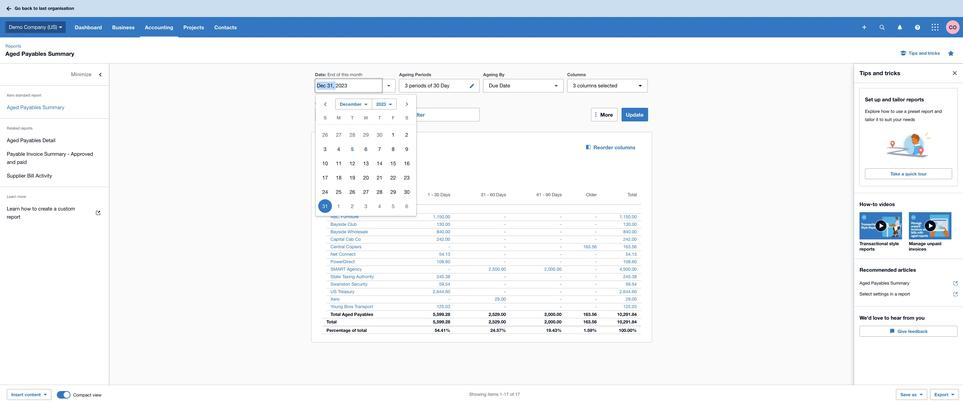 Task type: vqa. For each thing, say whether or not it's contained in the screenshot.


Task type: describe. For each thing, give the bounding box(es) containing it.
bayside wholesale
[[331, 230, 368, 235]]

payable
[[7, 151, 25, 157]]

to for we'd love to hear from you
[[885, 315, 890, 321]]

xero for xero standard report
[[7, 93, 14, 97]]

tue dec 05 2023 cell
[[346, 142, 359, 156]]

:
[[325, 72, 326, 77]]

older
[[586, 193, 597, 198]]

59.54 for 2nd "59.54" link from left
[[626, 282, 637, 287]]

2 163.56 link from the left
[[620, 244, 641, 251]]

61
[[537, 193, 542, 198]]

1 vertical spatial tips
[[860, 70, 872, 77]]

projects
[[184, 24, 204, 30]]

1 29.00 link from the left
[[491, 296, 510, 303]]

tue dec 12 2023 cell
[[346, 157, 359, 170]]

of inside demo company (us) as of december 31, 2023 ageing by due date
[[330, 168, 334, 173]]

contact
[[327, 193, 342, 198]]

by inside popup button
[[337, 112, 342, 118]]

list of convenience dates image
[[382, 79, 396, 93]]

thu dec 07 2023 cell
[[373, 142, 387, 156]]

0 horizontal spatial date
[[315, 72, 325, 77]]

svg image inside "go back to last organisation" link
[[6, 6, 11, 11]]

1 245.38 from the left
[[437, 275, 451, 280]]

style
[[890, 241, 900, 247]]

2 245.38 link from the left
[[620, 274, 641, 281]]

showing
[[470, 392, 487, 398]]

2,644.60 for second 2,644.60 link from the right
[[433, 290, 451, 295]]

view
[[93, 393, 102, 398]]

2 130.00 link from the left
[[620, 221, 641, 228]]

export
[[935, 392, 949, 398]]

30 inside button
[[434, 83, 440, 89]]

by
[[500, 72, 505, 77]]

1 125.03 link from the left
[[433, 304, 455, 311]]

tour
[[919, 171, 927, 177]]

smart agency link
[[322, 266, 366, 273]]

fri dec 22 2023 cell
[[387, 171, 400, 185]]

wed dec 20 2023 cell
[[359, 171, 373, 185]]

young bros transport link
[[322, 304, 377, 311]]

periods
[[409, 83, 427, 89]]

to for learn how to create a custom report
[[32, 206, 37, 212]]

invoices
[[910, 247, 927, 252]]

a inside button
[[902, 171, 905, 177]]

100.00%
[[619, 328, 637, 334]]

state taxing authority link
[[322, 274, 378, 281]]

report right standard
[[31, 93, 41, 97]]

articles
[[899, 267, 917, 273]]

contacts
[[214, 24, 237, 30]]

1 54.13 link from the left
[[435, 251, 455, 258]]

insert content
[[11, 392, 41, 398]]

1 vertical spatial reports
[[21, 126, 33, 130]]

5,599.28 for total aged payables
[[433, 312, 451, 318]]

detail
[[42, 138, 55, 143]]

abc furniture link
[[322, 214, 363, 221]]

1 vertical spatial tips and tricks
[[860, 70, 901, 77]]

unpaid
[[928, 241, 942, 247]]

next month image
[[400, 97, 414, 111]]

paid
[[17, 159, 27, 165]]

thu dec 28 2023 cell
[[373, 185, 387, 199]]

fri dec 08 2023 cell
[[387, 142, 400, 156]]

suit
[[886, 117, 893, 122]]

1 1,150.00 link from the left
[[429, 214, 455, 221]]

2 17 from the left
[[516, 392, 520, 398]]

treasury
[[338, 290, 355, 295]]

to for go back to last organisation
[[34, 6, 38, 11]]

insert
[[11, 392, 23, 398]]

2 54.13 link from the left
[[622, 251, 641, 258]]

2 59.54 link from the left
[[622, 281, 641, 288]]

items
[[488, 392, 499, 398]]

130.00 for 2nd 130.00 link
[[624, 222, 637, 227]]

aged up "abc" at the left bottom of the page
[[327, 206, 339, 212]]

1 1,150.00 from the left
[[433, 215, 451, 220]]

periods
[[415, 72, 432, 77]]

mon dec 11 2023 cell
[[332, 157, 346, 170]]

total button
[[601, 188, 641, 205]]

31 - 60 days
[[481, 193, 506, 198]]

central copiers
[[331, 245, 362, 250]]

1 242.00 link from the left
[[433, 236, 455, 243]]

your
[[894, 117, 902, 122]]

take a quick tour
[[891, 171, 927, 177]]

a inside explore how to use a preset report and tailor it to suit your needs
[[905, 109, 907, 114]]

4 row from the top
[[316, 156, 417, 171]]

dashboard link
[[70, 17, 107, 37]]

co
[[355, 237, 361, 242]]

filter
[[413, 112, 425, 118]]

of inside the date : end of this month
[[337, 72, 341, 77]]

fri dec 15 2023 cell
[[387, 157, 400, 170]]

2 s from the left
[[406, 116, 409, 121]]

0 vertical spatial 2023
[[377, 102, 386, 107]]

report help panel close image
[[949, 66, 963, 80]]

days for 31 - 60 days
[[496, 193, 506, 198]]

wed dec 27 2023 cell
[[359, 185, 373, 199]]

m
[[337, 116, 341, 121]]

- inside button
[[432, 193, 433, 198]]

2 t from the left
[[379, 116, 381, 121]]

29.00 for second 29.00 link from left
[[626, 297, 637, 302]]

how for learn
[[21, 206, 31, 212]]

1 horizontal spatial svg image
[[880, 25, 885, 30]]

invoice
[[26, 151, 43, 157]]

percentage
[[327, 328, 351, 334]]

(us) for demo company (us) as of december 31, 2023 ageing by due date
[[361, 159, 371, 165]]

4,500.00
[[620, 267, 637, 272]]

2,000.00 for total aged payables
[[545, 312, 562, 318]]

supplier
[[7, 173, 26, 179]]

demo company (us)
[[9, 24, 57, 30]]

sat dec 16 2023 cell
[[400, 157, 417, 170]]

of right 1-
[[510, 392, 514, 398]]

payables up "settings"
[[872, 281, 890, 286]]

company for demo company (us) as of december 31, 2023 ageing by due date
[[338, 159, 360, 165]]

learn how to create a custom report
[[7, 206, 75, 220]]

create
[[38, 206, 52, 212]]

demo for demo company (us)
[[9, 24, 22, 30]]

2,644.60 for 1st 2,644.60 link from the right
[[620, 290, 637, 295]]

wed dec 06 2023 cell
[[359, 142, 373, 156]]

2,000.00 link
[[541, 266, 566, 273]]

reorder columns button
[[581, 141, 641, 154]]

2,500.00 link
[[485, 266, 510, 273]]

sun dec 31 2023 cell
[[316, 200, 332, 213]]

days for 61 - 90 days
[[552, 193, 562, 198]]

due
[[347, 176, 355, 182]]

summary inside reports aged payables summary
[[48, 50, 74, 57]]

net connect
[[331, 252, 356, 257]]

demo for demo company (us) as of december 31, 2023 ageing by due date
[[322, 159, 336, 165]]

summary for payable invoice summary - approved and paid link
[[44, 151, 66, 157]]

and up up
[[874, 70, 884, 77]]

3 row from the top
[[316, 142, 417, 156]]

powerdirect
[[331, 260, 355, 265]]

group by document type button
[[315, 108, 396, 122]]

report inside 'learn how to create a custom report'
[[7, 214, 20, 220]]

capital cab co link
[[322, 236, 365, 243]]

smart agency
[[331, 267, 362, 272]]

tips and tricks button
[[897, 48, 945, 59]]

2 125.03 link from the left
[[620, 304, 641, 311]]

sat dec 23 2023 cell
[[400, 171, 417, 185]]

svg image inside demo company (us) popup button
[[59, 26, 62, 28]]

row containing s
[[316, 114, 417, 125]]

how-to videos
[[860, 201, 896, 207]]

2,529.00 for total
[[489, 320, 506, 325]]

61 - 90 days
[[537, 193, 562, 198]]

minimize
[[71, 72, 91, 77]]

minimize button
[[0, 68, 109, 81]]

ageing for ageing by
[[484, 72, 498, 77]]

from
[[904, 315, 915, 321]]

bayside wholesale link
[[322, 229, 372, 236]]

explore
[[866, 109, 881, 114]]

2 840.00 link from the left
[[620, 229, 641, 236]]

and inside button
[[920, 50, 928, 56]]

contacts button
[[209, 17, 242, 37]]

how for explore
[[882, 109, 890, 114]]

f
[[392, 116, 395, 121]]

mon dec 04 2023 cell
[[332, 142, 346, 156]]

31,
[[361, 168, 368, 173]]

a right in
[[895, 292, 898, 297]]

save as button
[[897, 390, 928, 401]]

transport
[[355, 305, 373, 310]]

xero for xero
[[331, 297, 340, 302]]

payable invoice summary - approved and paid link
[[0, 148, 109, 169]]

give
[[898, 329, 908, 335]]

and inside explore how to use a preset report and tailor it to suit your needs
[[935, 109, 943, 114]]

as
[[913, 392, 918, 398]]

3 for 3 periods of 30 day
[[405, 83, 408, 89]]

ageing inside demo company (us) as of december 31, 2023 ageing by due date
[[322, 176, 338, 182]]

mon dec 18 2023 cell
[[332, 171, 346, 185]]

0 vertical spatial aged payables summary link
[[0, 101, 109, 114]]

settings
[[874, 292, 889, 297]]

report output element
[[322, 188, 641, 335]]

xero standard report
[[7, 93, 41, 97]]

needs
[[904, 117, 916, 122]]

quick
[[906, 171, 918, 177]]

save
[[901, 392, 911, 398]]

activity
[[35, 173, 52, 179]]

0 vertical spatial aged payables summary
[[7, 105, 64, 110]]

reports
[[5, 44, 21, 49]]

company for demo company (us)
[[24, 24, 46, 30]]

aged payables detail link
[[0, 134, 109, 148]]

0 vertical spatial tailor
[[893, 96, 906, 103]]

aged payables
[[327, 206, 363, 212]]

security
[[352, 282, 368, 287]]

filter button
[[399, 108, 480, 122]]

december inside demo company (us) as of december 31, 2023 ageing by due date
[[336, 168, 359, 173]]

reports inside transactional style reports
[[860, 247, 876, 252]]

contact button
[[322, 188, 402, 205]]

ageing by
[[484, 72, 505, 77]]

- inside payable invoice summary - approved and paid
[[67, 151, 69, 157]]

3 for 3 columns selected
[[573, 83, 576, 89]]

a inside 'learn how to create a custom report'
[[54, 206, 57, 212]]

of inside button
[[428, 83, 432, 89]]



Task type: locate. For each thing, give the bounding box(es) containing it.
1 vertical spatial aged payables summary
[[860, 281, 910, 286]]

1 vertical spatial 30
[[434, 193, 439, 198]]

tue dec 26 2023 cell
[[346, 185, 359, 199]]

2 2,644.60 link from the left
[[616, 289, 641, 296]]

1 horizontal spatial 1,150.00
[[620, 215, 637, 220]]

Report title field
[[320, 141, 571, 157]]

0 horizontal spatial 3
[[405, 83, 408, 89]]

0 vertical spatial 10,291.84
[[618, 312, 637, 318]]

2 2,644.60 from the left
[[620, 290, 637, 295]]

0 horizontal spatial 59.54 link
[[435, 281, 455, 288]]

sun dec 24 2023 cell
[[316, 185, 332, 199]]

1 horizontal spatial date
[[500, 83, 511, 89]]

1 horizontal spatial tips
[[910, 50, 918, 56]]

and
[[920, 50, 928, 56], [874, 70, 884, 77], [883, 96, 892, 103], [935, 109, 943, 114], [7, 159, 15, 165]]

t left f
[[379, 116, 381, 121]]

1 horizontal spatial tricks
[[929, 50, 941, 56]]

2,000.00 for total
[[545, 320, 562, 325]]

2 vertical spatial 2,000.00
[[545, 320, 562, 325]]

report right in
[[899, 292, 911, 297]]

1 horizontal spatial 130.00 link
[[620, 221, 641, 228]]

to right it at the right top of the page
[[880, 117, 884, 122]]

1 17 from the left
[[504, 392, 509, 398]]

0 horizontal spatial columns
[[578, 83, 597, 89]]

payables
[[21, 50, 46, 57], [20, 105, 41, 110], [20, 138, 41, 143], [341, 206, 363, 212], [872, 281, 890, 286], [354, 312, 373, 318]]

of right as
[[330, 168, 334, 173]]

smart
[[331, 267, 346, 272]]

ageing down as
[[322, 176, 338, 182]]

1 vertical spatial total
[[331, 312, 341, 318]]

5,599.28
[[433, 312, 451, 318], [433, 320, 451, 325]]

0 horizontal spatial aged payables summary
[[7, 105, 64, 110]]

1 vertical spatial 2023
[[369, 168, 381, 173]]

a right use at the right of the page
[[905, 109, 907, 114]]

remove from favorites image
[[945, 46, 958, 60]]

0 horizontal spatial t
[[351, 116, 354, 121]]

demo inside popup button
[[9, 24, 22, 30]]

give feedback button
[[860, 326, 958, 337]]

learn inside 'learn how to create a custom report'
[[7, 206, 20, 212]]

2023 up type
[[377, 102, 386, 107]]

fri dec 29 2023 cell
[[387, 185, 400, 199]]

demo company (us) button
[[0, 17, 70, 37]]

date left end
[[315, 72, 325, 77]]

108.60
[[437, 260, 451, 265], [624, 260, 637, 265]]

90
[[546, 193, 551, 198]]

(us) inside popup button
[[47, 24, 57, 30]]

tricks inside button
[[929, 50, 941, 56]]

columns
[[568, 72, 586, 77]]

0 vertical spatial tips
[[910, 50, 918, 56]]

2 130.00 from the left
[[624, 222, 637, 227]]

demo down go on the left of the page
[[9, 24, 22, 30]]

to left last
[[34, 6, 38, 11]]

by left due
[[340, 176, 345, 182]]

(us) down "go back to last organisation"
[[47, 24, 57, 30]]

2 2,529.00 from the top
[[489, 320, 506, 325]]

export button
[[931, 390, 960, 401]]

1,150.00 down total button
[[620, 215, 637, 220]]

payables down reports link
[[21, 50, 46, 57]]

1 horizontal spatial 242.00 link
[[620, 236, 641, 243]]

columns right reorder
[[615, 144, 636, 151]]

report inside explore how to use a preset report and tailor it to suit your needs
[[922, 109, 934, 114]]

1 vertical spatial learn
[[7, 206, 20, 212]]

demo inside demo company (us) as of december 31, 2023 ageing by due date
[[322, 159, 336, 165]]

tips and tricks left remove from favorites icon
[[910, 50, 941, 56]]

3 inside button
[[405, 83, 408, 89]]

we'd
[[860, 315, 872, 321]]

go
[[15, 6, 21, 11]]

december
[[340, 102, 362, 107], [336, 168, 359, 173]]

1,150.00 link down 1 - 30 days
[[429, 214, 455, 221]]

furniture
[[341, 215, 359, 220]]

sat dec 09 2023 cell
[[400, 142, 417, 156]]

report right preset
[[922, 109, 934, 114]]

recommended
[[860, 267, 897, 273]]

2 242.00 from the left
[[624, 237, 637, 242]]

0 vertical spatial demo
[[9, 24, 22, 30]]

1 130.00 from the left
[[437, 222, 451, 227]]

19.43%
[[547, 328, 562, 334]]

1 - 30 days button
[[402, 188, 455, 205]]

130.00 link
[[433, 221, 455, 228], [620, 221, 641, 228]]

days right 90 on the right
[[552, 193, 562, 198]]

0 horizontal spatial ageing
[[322, 176, 338, 182]]

2 108.60 from the left
[[624, 260, 637, 265]]

125.03 link up 100.00%
[[620, 304, 641, 311]]

thu dec 14 2023 cell
[[373, 157, 387, 170]]

summary down minimize button
[[42, 105, 64, 110]]

2 10,291.84 from the top
[[618, 320, 637, 325]]

1 108.60 link from the left
[[433, 259, 455, 266]]

to left create
[[32, 206, 37, 212]]

of left "total" on the bottom of page
[[352, 328, 356, 334]]

this
[[342, 72, 349, 77]]

reports up recommended
[[860, 247, 876, 252]]

1 horizontal spatial 125.03
[[624, 305, 637, 310]]

transactional style reports button
[[860, 213, 903, 252]]

report down learn more
[[7, 214, 20, 220]]

0 vertical spatial columns
[[578, 83, 597, 89]]

1 vertical spatial by
[[340, 176, 345, 182]]

2023 right "31,"
[[369, 168, 381, 173]]

central copiers link
[[322, 244, 366, 251]]

sun dec 10 2023 cell
[[316, 157, 332, 170]]

aged inside reports aged payables summary
[[5, 50, 20, 57]]

s left filter
[[406, 116, 409, 121]]

1 2,529.00 from the top
[[489, 312, 506, 318]]

1 bayside from the top
[[331, 222, 346, 227]]

bayside down "abc" at the left bottom of the page
[[331, 222, 346, 227]]

row
[[316, 114, 417, 125], [316, 128, 417, 142], [316, 142, 417, 156], [316, 156, 417, 171], [316, 171, 417, 185], [316, 185, 417, 199]]

central
[[331, 245, 345, 250]]

company inside popup button
[[24, 24, 46, 30]]

1 5,599.28 from the top
[[433, 312, 451, 318]]

1 horizontal spatial days
[[496, 193, 506, 198]]

29.00 link down 4,500.00 link at the right of the page
[[622, 296, 641, 303]]

0 vertical spatial xero
[[7, 93, 14, 97]]

1 54.13 from the left
[[439, 252, 451, 257]]

0 horizontal spatial 245.38
[[437, 275, 451, 280]]

learn left more
[[7, 195, 16, 199]]

0 horizontal spatial 245.38 link
[[433, 274, 455, 281]]

total inside total button
[[628, 193, 637, 198]]

supplier bill activity link
[[0, 169, 109, 183]]

1 vertical spatial aged payables summary link
[[860, 278, 958, 289]]

1 163.56 link from the left
[[580, 244, 601, 251]]

17 right 1-
[[516, 392, 520, 398]]

2 59.54 from the left
[[626, 282, 637, 287]]

2 5,599.28 from the top
[[433, 320, 451, 325]]

2 vertical spatial total
[[327, 320, 337, 325]]

1 245.38 link from the left
[[433, 274, 455, 281]]

10,291.84 for total aged payables
[[618, 312, 637, 318]]

and right preset
[[935, 109, 943, 114]]

1 242.00 from the left
[[437, 237, 451, 242]]

1 horizontal spatial (us)
[[361, 159, 371, 165]]

125.03 for 1st 125.03 "link" from the right
[[624, 305, 637, 310]]

by down "grouping/summarizing" at the top left of page
[[337, 112, 342, 118]]

a right take on the top right of the page
[[902, 171, 905, 177]]

to right love
[[885, 315, 890, 321]]

banner containing co
[[0, 0, 964, 37]]

learn down learn more
[[7, 206, 20, 212]]

xero left standard
[[7, 93, 14, 97]]

aged down related
[[7, 138, 19, 143]]

30 right "1"
[[434, 193, 439, 198]]

1 row from the top
[[316, 114, 417, 125]]

1 t from the left
[[351, 116, 354, 121]]

2 245.38 from the left
[[624, 275, 637, 280]]

1 59.54 from the left
[[439, 282, 451, 287]]

0 vertical spatial company
[[24, 24, 46, 30]]

1 840.00 link from the left
[[433, 229, 455, 236]]

125.03 up 54.41%
[[437, 305, 451, 310]]

0 vertical spatial tips and tricks
[[910, 50, 941, 56]]

1 horizontal spatial 59.54 link
[[622, 281, 641, 288]]

reports up aged payables detail
[[21, 126, 33, 130]]

learn for learn more
[[7, 195, 16, 199]]

108.60 for 1st 108.60 "link" from the right
[[624, 260, 637, 265]]

svg image
[[880, 25, 885, 30], [59, 26, 62, 28]]

swanston security
[[331, 282, 368, 287]]

group
[[316, 95, 417, 216]]

group containing december
[[316, 95, 417, 216]]

total
[[628, 193, 637, 198], [331, 312, 341, 318], [327, 320, 337, 325]]

1 horizontal spatial tailor
[[893, 96, 906, 103]]

2 29.00 from the left
[[626, 297, 637, 302]]

0 horizontal spatial tailor
[[866, 117, 876, 122]]

3 down the columns
[[573, 83, 576, 89]]

840.00 link
[[433, 229, 455, 236], [620, 229, 641, 236]]

59.54
[[439, 282, 451, 287], [626, 282, 637, 287]]

1 vertical spatial 2,529.00
[[489, 320, 506, 325]]

it
[[877, 117, 879, 122]]

select
[[860, 292, 873, 297]]

0 vertical spatial 5,599.28
[[433, 312, 451, 318]]

5,599.28 for total
[[433, 320, 451, 325]]

group
[[321, 112, 335, 118]]

1 10,291.84 from the top
[[618, 312, 637, 318]]

0 horizontal spatial 29.00
[[495, 297, 506, 302]]

0 horizontal spatial 54.13 link
[[435, 251, 455, 258]]

2 3 from the left
[[573, 83, 576, 89]]

10,291.84 for total
[[618, 320, 637, 325]]

by inside demo company (us) as of december 31, 2023 ageing by due date
[[340, 176, 345, 182]]

245.38
[[437, 275, 451, 280], [624, 275, 637, 280]]

grid containing s
[[316, 114, 417, 214]]

sun dec 17 2023 cell
[[316, 171, 332, 185]]

130.00 for 1st 130.00 link from the left
[[437, 222, 451, 227]]

columns down the columns
[[578, 83, 597, 89]]

wed dec 13 2023 cell
[[359, 157, 373, 170]]

capital cab co
[[331, 237, 361, 242]]

0 vertical spatial total
[[628, 193, 637, 198]]

days inside button
[[441, 193, 451, 198]]

1 840.00 from the left
[[437, 230, 451, 235]]

aged down bros
[[342, 312, 353, 318]]

0 horizontal spatial 54.13
[[439, 252, 451, 257]]

3 columns selected
[[573, 83, 618, 89]]

2 1,150.00 from the left
[[620, 215, 637, 220]]

of right periods
[[428, 83, 432, 89]]

total aged payables
[[331, 312, 373, 318]]

0 horizontal spatial 2,644.60 link
[[429, 289, 455, 296]]

date right the due
[[500, 83, 511, 89]]

(us) inside demo company (us) as of december 31, 2023 ageing by due date
[[361, 159, 371, 165]]

1 horizontal spatial 108.60
[[624, 260, 637, 265]]

to for explore how to use a preset report and tailor it to suit your needs
[[891, 109, 895, 114]]

learn
[[7, 195, 16, 199], [7, 206, 20, 212]]

us treasury link
[[322, 289, 359, 296]]

aged payables summary up select settings in a report at bottom
[[860, 281, 910, 286]]

0 vertical spatial bayside
[[331, 222, 346, 227]]

of
[[337, 72, 341, 77], [428, 83, 432, 89], [330, 168, 334, 173], [352, 328, 356, 334], [510, 392, 514, 398]]

xero
[[7, 93, 14, 97], [331, 297, 340, 302]]

1 horizontal spatial 3
[[573, 83, 576, 89]]

a right create
[[54, 206, 57, 212]]

1 horizontal spatial tips and tricks
[[910, 50, 941, 56]]

tips and tricks up up
[[860, 70, 901, 77]]

1 vertical spatial tricks
[[885, 70, 901, 77]]

bayside club
[[331, 222, 357, 227]]

4,500.00 link
[[616, 266, 641, 273]]

130.00 down total button
[[624, 222, 637, 227]]

2 242.00 link from the left
[[620, 236, 641, 243]]

banner
[[0, 0, 964, 37]]

aged up select
[[860, 281, 871, 286]]

days right "1"
[[441, 193, 451, 198]]

-
[[67, 151, 69, 157], [432, 193, 433, 198], [487, 193, 489, 198], [543, 193, 545, 198], [505, 215, 506, 220], [560, 215, 562, 220], [596, 215, 597, 220], [505, 222, 506, 227], [560, 222, 562, 227], [596, 222, 597, 227], [505, 230, 506, 235], [560, 230, 562, 235], [596, 230, 597, 235], [505, 237, 506, 242], [560, 237, 562, 242], [596, 237, 597, 242], [449, 245, 451, 250], [505, 245, 506, 250], [560, 245, 562, 250], [505, 252, 506, 257], [560, 252, 562, 257], [596, 252, 597, 257], [505, 260, 506, 265], [560, 260, 562, 265], [596, 260, 597, 265], [449, 267, 451, 272], [596, 267, 597, 272], [505, 275, 506, 280], [560, 275, 562, 280], [596, 275, 597, 280], [505, 282, 506, 287], [560, 282, 562, 287], [596, 282, 597, 287], [505, 290, 506, 295], [560, 290, 562, 295], [596, 290, 597, 295], [449, 297, 451, 302], [560, 297, 562, 302], [596, 297, 597, 302], [505, 305, 506, 310], [560, 305, 562, 310], [596, 305, 597, 310]]

(us) up "31,"
[[361, 159, 371, 165]]

0 vertical spatial reports
[[907, 96, 925, 103]]

bayside for bayside club
[[331, 222, 346, 227]]

1,150.00 link down total button
[[616, 214, 641, 221]]

163.56 link
[[580, 244, 601, 251], [620, 244, 641, 251]]

due date button
[[484, 79, 564, 93]]

1 horizontal spatial 242.00
[[624, 237, 637, 242]]

130.00 link down total button
[[620, 221, 641, 228]]

bayside
[[331, 222, 346, 227], [331, 230, 346, 235]]

document
[[344, 112, 368, 118]]

t
[[351, 116, 354, 121], [379, 116, 381, 121]]

1 horizontal spatial 2,644.60
[[620, 290, 637, 295]]

2 2,000.00 from the top
[[545, 312, 562, 318]]

29.00 link
[[491, 296, 510, 303], [622, 296, 641, 303]]

columns for reorder
[[615, 144, 636, 151]]

summary for the bottom aged payables summary link
[[891, 281, 910, 286]]

demo up as
[[322, 159, 336, 165]]

1 29.00 from the left
[[495, 297, 506, 302]]

explore how to use a preset report and tailor it to suit your needs
[[866, 109, 943, 122]]

net
[[331, 252, 338, 257]]

sun dec 03 2023 cell
[[316, 142, 332, 156]]

compact
[[73, 393, 91, 398]]

in
[[891, 292, 894, 297]]

tue dec 19 2023 cell
[[346, 171, 359, 185]]

reports up preset
[[907, 96, 925, 103]]

previous month image
[[319, 97, 332, 111]]

1 horizontal spatial how
[[882, 109, 890, 114]]

2 horizontal spatial reports
[[907, 96, 925, 103]]

1 horizontal spatial t
[[379, 116, 381, 121]]

5 row from the top
[[316, 171, 417, 185]]

108.60 for first 108.60 "link" from left
[[437, 260, 451, 265]]

ageing for ageing periods
[[399, 72, 414, 77]]

how inside 'learn how to create a custom report'
[[21, 206, 31, 212]]

54.13 for first 54.13 link from the right
[[626, 252, 637, 257]]

summary inside payable invoice summary - approved and paid
[[44, 151, 66, 157]]

242.00 link
[[433, 236, 455, 243], [620, 236, 641, 243]]

s left m
[[324, 116, 327, 121]]

summary up minimize button
[[48, 50, 74, 57]]

0 horizontal spatial days
[[441, 193, 451, 198]]

tailor
[[893, 96, 906, 103], [866, 117, 876, 122]]

columns inside "button"
[[615, 144, 636, 151]]

1 horizontal spatial 54.13 link
[[622, 251, 641, 258]]

(us)
[[47, 24, 57, 30], [361, 159, 371, 165]]

aged down standard
[[7, 105, 19, 110]]

row group
[[316, 128, 417, 214]]

payables inside reports aged payables summary
[[21, 50, 46, 57]]

2,000.00 inside 'link'
[[545, 267, 562, 272]]

3 left periods
[[405, 83, 408, 89]]

59.54 for first "59.54" link from the left
[[439, 282, 451, 287]]

reports link
[[3, 43, 24, 50]]

2 108.60 link from the left
[[620, 259, 641, 266]]

0 horizontal spatial tips and tricks
[[860, 70, 901, 77]]

1 horizontal spatial reports
[[860, 247, 876, 252]]

130.00 down 1 - 30 days
[[437, 222, 451, 227]]

0 horizontal spatial svg image
[[59, 26, 62, 28]]

0 horizontal spatial 29.00 link
[[491, 296, 510, 303]]

1 vertical spatial december
[[336, 168, 359, 173]]

to inside 'learn how to create a custom report'
[[32, 206, 37, 212]]

3 periods of 30 day
[[405, 83, 450, 89]]

125.03 for 1st 125.03 "link"
[[437, 305, 451, 310]]

showing items 1-17 of 17
[[470, 392, 520, 398]]

1 59.54 link from the left
[[435, 281, 455, 288]]

tricks left remove from favorites icon
[[929, 50, 941, 56]]

0 horizontal spatial tricks
[[885, 70, 901, 77]]

30 inside button
[[434, 193, 439, 198]]

tips inside tips and tricks button
[[910, 50, 918, 56]]

accounting
[[145, 24, 173, 30]]

0 vertical spatial by
[[337, 112, 342, 118]]

and down the payable
[[7, 159, 15, 165]]

29.00 for 2nd 29.00 link from the right
[[495, 297, 506, 302]]

1 2,644.60 from the left
[[433, 290, 451, 295]]

manage unpaid invoices
[[910, 241, 942, 252]]

1 horizontal spatial 840.00
[[624, 230, 637, 235]]

1,150.00 down 1 - 30 days
[[433, 215, 451, 220]]

(us) for demo company (us)
[[47, 24, 57, 30]]

1 horizontal spatial 54.13
[[626, 252, 637, 257]]

1 vertical spatial demo
[[322, 159, 336, 165]]

0 horizontal spatial 1,150.00
[[433, 215, 451, 220]]

december up due
[[336, 168, 359, 173]]

to
[[34, 6, 38, 11], [891, 109, 895, 114], [880, 117, 884, 122], [873, 201, 878, 207], [32, 206, 37, 212], [885, 315, 890, 321]]

mon dec 25 2023 cell
[[332, 185, 346, 199]]

demo company (us) as of december 31, 2023 ageing by due date
[[322, 159, 381, 182]]

bayside for bayside wholesale
[[331, 230, 346, 235]]

go back to last organisation link
[[4, 2, 78, 15]]

2,529.00 for total aged payables
[[489, 312, 506, 318]]

2 bayside from the top
[[331, 230, 346, 235]]

days right 60
[[496, 193, 506, 198]]

s
[[324, 116, 327, 121], [406, 116, 409, 121]]

0 vertical spatial 2,000.00
[[545, 267, 562, 272]]

tips and tricks inside tips and tricks button
[[910, 50, 941, 56]]

54.41%
[[435, 328, 451, 334]]

6 row from the top
[[316, 185, 417, 199]]

0 vertical spatial december
[[340, 102, 362, 107]]

29.00 down 2,500.00 link
[[495, 297, 506, 302]]

how
[[882, 109, 890, 114], [21, 206, 31, 212]]

more button
[[591, 108, 618, 122]]

reports aged payables summary
[[5, 44, 74, 57]]

0 horizontal spatial 242.00
[[437, 237, 451, 242]]

aged down reports link
[[5, 50, 20, 57]]

2 840.00 from the left
[[624, 230, 637, 235]]

we'd love to hear from you
[[860, 315, 925, 321]]

payables up invoice
[[20, 138, 41, 143]]

1 vertical spatial 2,000.00
[[545, 312, 562, 318]]

company inside demo company (us) as of december 31, 2023 ageing by due date
[[338, 159, 360, 165]]

cab
[[346, 237, 354, 242]]

0 horizontal spatial 130.00 link
[[433, 221, 455, 228]]

0 horizontal spatial s
[[324, 116, 327, 121]]

54.13
[[439, 252, 451, 257], [626, 252, 637, 257]]

1-
[[500, 392, 504, 398]]

3 days from the left
[[552, 193, 562, 198]]

2 1,150.00 link from the left
[[616, 214, 641, 221]]

1 130.00 link from the left
[[433, 221, 455, 228]]

summary down aged payables detail link
[[44, 151, 66, 157]]

columns for 3
[[578, 83, 597, 89]]

1 125.03 from the left
[[437, 305, 451, 310]]

how down more
[[21, 206, 31, 212]]

1 horizontal spatial 245.38
[[624, 275, 637, 280]]

1 2,000.00 from the top
[[545, 267, 562, 272]]

29.00
[[495, 297, 506, 302], [626, 297, 637, 302]]

payables down xero standard report
[[20, 105, 41, 110]]

59.54 link
[[435, 281, 455, 288], [622, 281, 641, 288]]

31
[[481, 193, 486, 198]]

summary up in
[[891, 281, 910, 286]]

1 horizontal spatial 29.00
[[626, 297, 637, 302]]

1 vertical spatial 10,291.84
[[618, 320, 637, 325]]

0 horizontal spatial 17
[[504, 392, 509, 398]]

fri dec 01 2023 cell
[[387, 128, 400, 142]]

1 learn from the top
[[7, 195, 16, 199]]

december up the group by document type
[[340, 102, 362, 107]]

summary for top aged payables summary link
[[42, 105, 64, 110]]

capital
[[331, 237, 345, 242]]

learn for learn how to create a custom report
[[7, 206, 20, 212]]

aged payables summary link down xero standard report
[[0, 101, 109, 114]]

1 3 from the left
[[405, 83, 408, 89]]

1 horizontal spatial 125.03 link
[[620, 304, 641, 311]]

29.00 link down 2,500.00 link
[[491, 296, 510, 303]]

1 days from the left
[[441, 193, 451, 198]]

ageing
[[399, 72, 414, 77], [484, 72, 498, 77], [322, 176, 338, 182]]

1 horizontal spatial aged payables summary link
[[860, 278, 958, 289]]

2 vertical spatial reports
[[860, 247, 876, 252]]

0 horizontal spatial 108.60 link
[[433, 259, 455, 266]]

tricks
[[929, 50, 941, 56], [885, 70, 901, 77]]

days for 1 - 30 days
[[441, 193, 451, 198]]

2 29.00 link from the left
[[622, 296, 641, 303]]

tailor inside explore how to use a preset report and tailor it to suit your needs
[[866, 117, 876, 122]]

how inside explore how to use a preset report and tailor it to suit your needs
[[882, 109, 890, 114]]

thu dec 21 2023 cell
[[373, 171, 387, 185]]

to left the videos
[[873, 201, 878, 207]]

2,529.00
[[489, 312, 506, 318], [489, 320, 506, 325]]

2 125.03 from the left
[[624, 305, 637, 310]]

1 horizontal spatial 108.60 link
[[620, 259, 641, 266]]

1 2,644.60 link from the left
[[429, 289, 455, 296]]

take a quick tour button
[[866, 169, 953, 180]]

company down tue dec 05 2023 cell
[[338, 159, 360, 165]]

0 horizontal spatial 242.00 link
[[433, 236, 455, 243]]

bayside up capital
[[331, 230, 346, 235]]

1 vertical spatial tailor
[[866, 117, 876, 122]]

grid
[[316, 114, 417, 214]]

2 learn from the top
[[7, 206, 20, 212]]

transactional style reports
[[860, 241, 900, 252]]

of inside report output element
[[352, 328, 356, 334]]

tailor up use at the right of the page
[[893, 96, 906, 103]]

payables up furniture
[[341, 206, 363, 212]]

30 left day
[[434, 83, 440, 89]]

125.03 up 100.00%
[[624, 305, 637, 310]]

2023 inside demo company (us) as of december 31, 2023 ageing by due date
[[369, 168, 381, 173]]

3 2,000.00 from the top
[[545, 320, 562, 325]]

and right up
[[883, 96, 892, 103]]

2 54.13 from the left
[[626, 252, 637, 257]]

sat dec 02 2023 cell
[[400, 128, 417, 142]]

54.13 for 1st 54.13 link from left
[[439, 252, 451, 257]]

0 horizontal spatial how
[[21, 206, 31, 212]]

Select end date field
[[316, 79, 382, 92]]

of left this
[[337, 72, 341, 77]]

svg image
[[6, 6, 11, 11], [933, 24, 939, 31], [898, 25, 903, 30], [916, 25, 921, 30], [863, 25, 867, 29]]

1 horizontal spatial demo
[[322, 159, 336, 165]]

17 right items
[[504, 392, 509, 398]]

1 vertical spatial (us)
[[361, 159, 371, 165]]

1 horizontal spatial aged payables summary
[[860, 281, 910, 286]]

2 days from the left
[[496, 193, 506, 198]]

1 108.60 from the left
[[437, 260, 451, 265]]

payables down transport
[[354, 312, 373, 318]]

0 horizontal spatial demo
[[9, 24, 22, 30]]

sat dec 30 2023 cell
[[400, 185, 417, 199]]

t left w
[[351, 116, 354, 121]]

1 horizontal spatial s
[[406, 116, 409, 121]]

1 horizontal spatial 2,644.60 link
[[616, 289, 641, 296]]

ageing left the by at the top of page
[[484, 72, 498, 77]]

2 row from the top
[[316, 128, 417, 142]]

and inside payable invoice summary - approved and paid
[[7, 159, 15, 165]]

date inside popup button
[[500, 83, 511, 89]]

xero down us on the bottom left of the page
[[331, 297, 340, 302]]

and left remove from favorites icon
[[920, 50, 928, 56]]

to left use at the right of the page
[[891, 109, 895, 114]]

authority
[[356, 275, 374, 280]]

125.03 link up 54.41%
[[433, 304, 455, 311]]

0 vertical spatial tricks
[[929, 50, 941, 56]]

tricks up set up and tailor reports
[[885, 70, 901, 77]]

to inside "go back to last organisation" link
[[34, 6, 38, 11]]

xero inside report output element
[[331, 297, 340, 302]]

bayside club link
[[322, 221, 361, 228]]

aged payables summary
[[7, 105, 64, 110], [860, 281, 910, 286]]

1 s from the left
[[324, 116, 327, 121]]

1 horizontal spatial 1,150.00 link
[[616, 214, 641, 221]]



